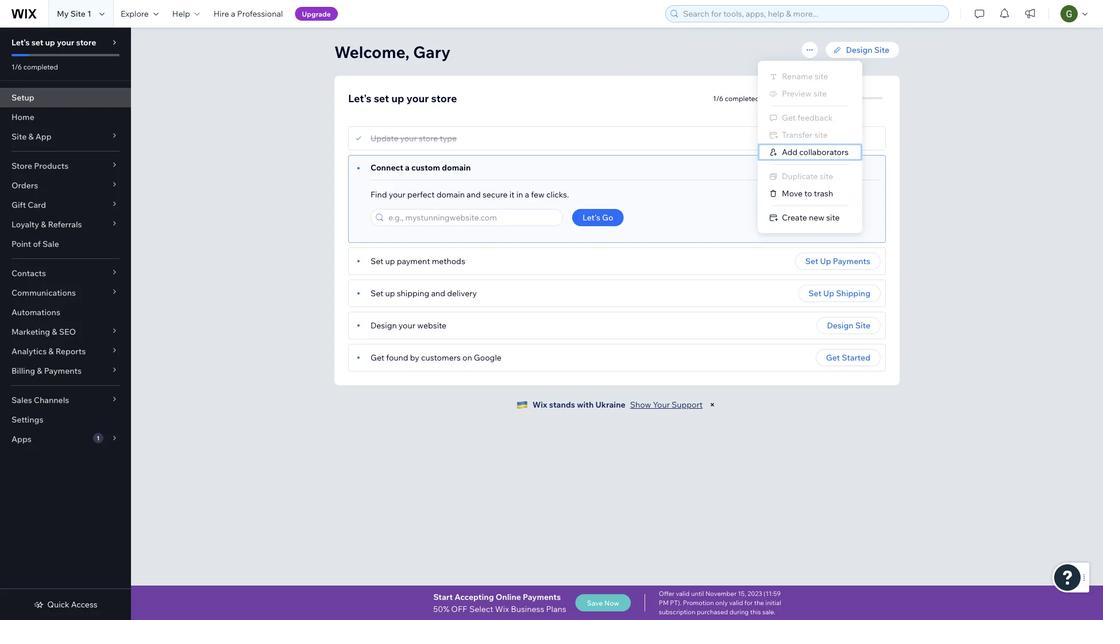 Task type: describe. For each thing, give the bounding box(es) containing it.
design site link
[[826, 41, 900, 59]]

start
[[434, 593, 453, 603]]

duplicate site button
[[758, 168, 863, 185]]

set inside sidebar element
[[31, 37, 43, 47]]

create
[[782, 213, 808, 223]]

promotion
[[683, 600, 714, 608]]

access
[[71, 600, 98, 610]]

0 vertical spatial 1
[[87, 9, 91, 19]]

show
[[630, 400, 652, 410]]

start accepting online payments 50% off select wix business plans
[[434, 593, 567, 614]]

site inside the design site link
[[875, 45, 890, 55]]

it
[[510, 190, 515, 200]]

design up rename site button
[[847, 45, 873, 55]]

rename site
[[782, 71, 829, 81]]

on
[[463, 353, 472, 363]]

loyalty & referrals button
[[0, 215, 131, 235]]

my site 1
[[57, 9, 91, 19]]

site right new at the top of page
[[827, 213, 840, 223]]

preview site button
[[758, 85, 863, 102]]

15,
[[738, 590, 747, 598]]

hire a professional
[[214, 9, 283, 19]]

off
[[451, 604, 467, 614]]

connect
[[371, 163, 403, 173]]

up left shipping
[[385, 289, 395, 299]]

set for set up payment methods
[[371, 256, 384, 266]]

store products
[[11, 161, 69, 171]]

find
[[371, 190, 387, 200]]

completed inside sidebar element
[[23, 62, 58, 71]]

referrals
[[48, 220, 82, 230]]

move to trash button
[[758, 185, 863, 202]]

sales channels
[[11, 396, 69, 406]]

new
[[809, 213, 825, 223]]

let's go
[[583, 213, 614, 223]]

billing & payments
[[11, 366, 82, 376]]

1 vertical spatial let's
[[348, 92, 372, 105]]

payments for billing & payments
[[44, 366, 82, 376]]

contacts button
[[0, 264, 131, 283]]

store
[[11, 161, 32, 171]]

get found by customers on google
[[371, 353, 502, 363]]

rename site button
[[758, 68, 863, 85]]

let's set up your store inside sidebar element
[[11, 37, 96, 47]]

2 vertical spatial store
[[419, 133, 438, 143]]

app
[[36, 132, 51, 142]]

automations
[[11, 308, 60, 318]]

1 vertical spatial store
[[431, 92, 457, 105]]

create new site
[[782, 213, 840, 223]]

get for get feedback
[[782, 113, 796, 123]]

site for rename site
[[815, 71, 829, 81]]

site for transfer site
[[815, 130, 828, 140]]

design your website
[[371, 321, 447, 331]]

site inside design site button
[[856, 321, 871, 331]]

billing & payments button
[[0, 362, 131, 381]]

for
[[745, 600, 753, 608]]

few
[[531, 190, 545, 200]]

up for shipping
[[824, 289, 835, 299]]

offer valid until november 15, 2023 (11:59 pm pt). promotion only valid for the initial subscription purchased during this sale.
[[659, 590, 782, 617]]

analytics
[[11, 347, 47, 357]]

initial
[[766, 600, 782, 608]]

with
[[577, 400, 594, 410]]

get started
[[827, 353, 871, 363]]

0 horizontal spatial valid
[[676, 590, 690, 598]]

up up update
[[392, 92, 404, 105]]

1 inside sidebar element
[[97, 435, 100, 442]]

50%
[[434, 604, 450, 614]]

your for update
[[400, 133, 417, 143]]

show your support button
[[630, 400, 703, 410]]

site inside site & app popup button
[[11, 132, 27, 142]]

payments for set up payments
[[833, 256, 871, 266]]

domain for custom
[[442, 163, 471, 173]]

reports
[[56, 347, 86, 357]]

gary
[[413, 42, 451, 62]]

add collaborators
[[782, 147, 849, 157]]

go
[[603, 213, 614, 223]]

set for set up shipping
[[809, 289, 822, 299]]

your inside sidebar element
[[57, 37, 74, 47]]

secure
[[483, 190, 508, 200]]

store inside sidebar element
[[76, 37, 96, 47]]

& for analytics
[[48, 347, 54, 357]]

loyalty
[[11, 220, 39, 230]]

set up shipping and delivery
[[371, 289, 477, 299]]

only
[[716, 600, 728, 608]]

your up update your store type
[[407, 92, 429, 105]]

1 vertical spatial 1/6
[[713, 94, 724, 103]]

transfer
[[782, 130, 813, 140]]

1 vertical spatial set
[[374, 92, 389, 105]]

subscription
[[659, 609, 696, 617]]

of
[[33, 239, 41, 249]]

get started button
[[816, 350, 881, 367]]

wix inside start accepting online payments 50% off select wix business plans
[[495, 604, 509, 614]]

& for loyalty
[[41, 220, 46, 230]]

automations link
[[0, 303, 131, 323]]

design site button
[[817, 317, 881, 335]]

accepting
[[455, 593, 494, 603]]

products
[[34, 161, 69, 171]]

gift
[[11, 200, 26, 210]]

online
[[496, 593, 521, 603]]

gift card
[[11, 200, 46, 210]]

2 vertical spatial a
[[525, 190, 530, 200]]

pm
[[659, 600, 669, 608]]

design up found at bottom
[[371, 321, 397, 331]]

home
[[11, 112, 34, 122]]

until
[[692, 590, 705, 598]]

transfer site button
[[758, 126, 863, 144]]

setup link
[[0, 88, 131, 108]]

custom
[[412, 163, 440, 173]]

card
[[28, 200, 46, 210]]

home link
[[0, 108, 131, 127]]

in
[[517, 190, 523, 200]]

trash
[[815, 189, 834, 199]]

1 horizontal spatial 1/6 completed
[[713, 94, 760, 103]]



Task type: locate. For each thing, give the bounding box(es) containing it.
help
[[172, 9, 190, 19]]

& inside analytics & reports dropdown button
[[48, 347, 54, 357]]

up up setup link
[[45, 37, 55, 47]]

to
[[805, 189, 813, 199]]

started
[[842, 353, 871, 363]]

0 horizontal spatial 1
[[87, 9, 91, 19]]

your
[[57, 37, 74, 47], [407, 92, 429, 105], [400, 133, 417, 143], [389, 190, 406, 200], [399, 321, 416, 331]]

let's inside button
[[583, 213, 601, 223]]

valid up 'during'
[[730, 600, 744, 608]]

1 vertical spatial payments
[[44, 366, 82, 376]]

& left seo
[[52, 327, 57, 337]]

move
[[782, 189, 803, 199]]

up for payments
[[821, 256, 832, 266]]

let's go button
[[573, 209, 624, 227]]

a right in
[[525, 190, 530, 200]]

get inside button
[[782, 113, 796, 123]]

domain for perfect
[[437, 190, 465, 200]]

point
[[11, 239, 31, 249]]

feedback
[[798, 113, 833, 123]]

methods
[[432, 256, 466, 266]]

communications
[[11, 288, 76, 298]]

settings
[[11, 415, 43, 425]]

0 vertical spatial and
[[467, 190, 481, 200]]

let's
[[11, 37, 30, 47], [348, 92, 372, 105], [583, 213, 601, 223]]

duplicate
[[782, 171, 818, 181]]

0 vertical spatial a
[[231, 9, 235, 19]]

get left found at bottom
[[371, 353, 385, 363]]

design inside button
[[828, 321, 854, 331]]

design site inside design site button
[[828, 321, 871, 331]]

0 vertical spatial payments
[[833, 256, 871, 266]]

e.g., mystunningwebsite.com field
[[385, 210, 559, 226]]

0 horizontal spatial get
[[371, 353, 385, 363]]

site & app button
[[0, 127, 131, 147]]

sale.
[[763, 609, 776, 617]]

& inside marketing & seo "popup button"
[[52, 327, 57, 337]]

0 vertical spatial let's set up your store
[[11, 37, 96, 47]]

quick access
[[47, 600, 98, 610]]

1/6 completed inside sidebar element
[[11, 62, 58, 71]]

0 horizontal spatial completed
[[23, 62, 58, 71]]

0 horizontal spatial wix
[[495, 604, 509, 614]]

welcome,
[[335, 42, 410, 62]]

add
[[782, 147, 798, 157]]

save now button
[[576, 595, 631, 612]]

set up payments
[[806, 256, 871, 266]]

1 horizontal spatial let's
[[348, 92, 372, 105]]

& for marketing
[[52, 327, 57, 337]]

0 vertical spatial let's
[[11, 37, 30, 47]]

transfer site
[[782, 130, 828, 140]]

0 vertical spatial store
[[76, 37, 96, 47]]

1 horizontal spatial let's set up your store
[[348, 92, 457, 105]]

1 horizontal spatial wix
[[533, 400, 548, 410]]

wix left stands
[[533, 400, 548, 410]]

a left custom
[[405, 163, 410, 173]]

orders button
[[0, 176, 131, 195]]

get for get started
[[827, 353, 841, 363]]

1 horizontal spatial 1/6
[[713, 94, 724, 103]]

up up set up shipping
[[821, 256, 832, 266]]

loyalty & referrals
[[11, 220, 82, 230]]

payments up business
[[523, 593, 561, 603]]

find your perfect domain and secure it in a few clicks.
[[371, 190, 569, 200]]

upgrade
[[302, 9, 331, 18]]

explore
[[121, 9, 149, 19]]

up left payment
[[385, 256, 395, 266]]

2 horizontal spatial let's
[[583, 213, 601, 223]]

and left delivery
[[431, 289, 446, 299]]

2 horizontal spatial payments
[[833, 256, 871, 266]]

1 vertical spatial 1
[[97, 435, 100, 442]]

0 vertical spatial up
[[821, 256, 832, 266]]

save now
[[587, 599, 620, 608]]

1 vertical spatial completed
[[725, 94, 760, 103]]

completed left preview
[[725, 94, 760, 103]]

design down set up shipping button
[[828, 321, 854, 331]]

valid up pt).
[[676, 590, 690, 598]]

site
[[71, 9, 86, 19], [875, 45, 890, 55], [11, 132, 27, 142], [856, 321, 871, 331]]

site up the preview site button
[[815, 71, 829, 81]]

a for custom
[[405, 163, 410, 173]]

connect a custom domain
[[371, 163, 471, 173]]

& for site
[[28, 132, 34, 142]]

site for preview site
[[814, 89, 827, 99]]

1 vertical spatial 1/6 completed
[[713, 94, 760, 103]]

payments up shipping
[[833, 256, 871, 266]]

create new site button
[[758, 209, 863, 227]]

wix stands with ukraine show your support
[[533, 400, 703, 410]]

sales
[[11, 396, 32, 406]]

point of sale
[[11, 239, 59, 249]]

marketing & seo button
[[0, 323, 131, 342]]

payments down analytics & reports dropdown button
[[44, 366, 82, 376]]

set up shipping button
[[799, 285, 881, 302]]

1 vertical spatial and
[[431, 289, 446, 299]]

store down the my site 1
[[76, 37, 96, 47]]

professional
[[237, 9, 283, 19]]

1 down settings link
[[97, 435, 100, 442]]

2 vertical spatial let's
[[583, 213, 601, 223]]

apps
[[11, 435, 31, 445]]

your right update
[[400, 133, 417, 143]]

2 vertical spatial payments
[[523, 593, 561, 603]]

set for set up shipping and delivery
[[371, 289, 384, 299]]

google
[[474, 353, 502, 363]]

1/6 completed
[[11, 62, 58, 71], [713, 94, 760, 103]]

store products button
[[0, 156, 131, 176]]

stands
[[549, 400, 575, 410]]

your down my
[[57, 37, 74, 47]]

& right loyalty
[[41, 220, 46, 230]]

0 vertical spatial completed
[[23, 62, 58, 71]]

& for billing
[[37, 366, 42, 376]]

payments inside start accepting online payments 50% off select wix business plans
[[523, 593, 561, 603]]

offer
[[659, 590, 675, 598]]

menu containing rename site
[[758, 68, 863, 227]]

setup
[[11, 93, 34, 103]]

design site inside the design site link
[[847, 45, 890, 55]]

Search for tools, apps, help & more... field
[[680, 6, 946, 22]]

quick
[[47, 600, 69, 610]]

1 horizontal spatial 1
[[97, 435, 100, 442]]

set up update
[[374, 92, 389, 105]]

wix
[[533, 400, 548, 410], [495, 604, 509, 614]]

sales channels button
[[0, 391, 131, 410]]

1/6 inside sidebar element
[[11, 62, 22, 71]]

your for find
[[389, 190, 406, 200]]

update your store type
[[371, 133, 457, 143]]

0 horizontal spatial 1/6 completed
[[11, 62, 58, 71]]

0 vertical spatial design site
[[847, 45, 890, 55]]

2 horizontal spatial get
[[827, 353, 841, 363]]

business
[[511, 604, 545, 614]]

site up collaborators
[[815, 130, 828, 140]]

sale
[[43, 239, 59, 249]]

store left type
[[419, 133, 438, 143]]

up left shipping
[[824, 289, 835, 299]]

1 horizontal spatial get
[[782, 113, 796, 123]]

1 horizontal spatial valid
[[730, 600, 744, 608]]

& left reports
[[48, 347, 54, 357]]

0 vertical spatial 1/6
[[11, 62, 22, 71]]

get feedback
[[782, 113, 833, 123]]

payments inside button
[[833, 256, 871, 266]]

0 horizontal spatial payments
[[44, 366, 82, 376]]

let's set up your store down my
[[11, 37, 96, 47]]

site for duplicate site
[[820, 171, 834, 181]]

1 right my
[[87, 9, 91, 19]]

completed
[[23, 62, 58, 71], [725, 94, 760, 103]]

set for set up payments
[[806, 256, 819, 266]]

store up type
[[431, 92, 457, 105]]

& inside site & app popup button
[[28, 132, 34, 142]]

1 vertical spatial up
[[824, 289, 835, 299]]

2 horizontal spatial a
[[525, 190, 530, 200]]

1 vertical spatial design site
[[828, 321, 871, 331]]

1 vertical spatial let's set up your store
[[348, 92, 457, 105]]

quick access button
[[34, 600, 98, 611]]

get left started
[[827, 353, 841, 363]]

and left secure
[[467, 190, 481, 200]]

completed up setup
[[23, 62, 58, 71]]

pt).
[[671, 600, 682, 608]]

1 horizontal spatial payments
[[523, 593, 561, 603]]

payments
[[833, 256, 871, 266], [44, 366, 82, 376], [523, 593, 561, 603]]

domain right "perfect"
[[437, 190, 465, 200]]

0 vertical spatial set
[[31, 37, 43, 47]]

menu
[[758, 68, 863, 227]]

0 horizontal spatial a
[[231, 9, 235, 19]]

set up setup
[[31, 37, 43, 47]]

analytics & reports button
[[0, 342, 131, 362]]

let's up update
[[348, 92, 372, 105]]

& left app
[[28, 132, 34, 142]]

2023
[[748, 590, 763, 598]]

up inside sidebar element
[[45, 37, 55, 47]]

payments inside popup button
[[44, 366, 82, 376]]

set up payments button
[[796, 253, 881, 270]]

up
[[45, 37, 55, 47], [392, 92, 404, 105], [385, 256, 395, 266], [385, 289, 395, 299]]

site down rename site button
[[814, 89, 827, 99]]

add collaborators button
[[758, 144, 863, 161]]

clicks.
[[547, 190, 569, 200]]

billing
[[11, 366, 35, 376]]

1 vertical spatial a
[[405, 163, 410, 173]]

november
[[706, 590, 737, 598]]

sidebar element
[[0, 28, 131, 621]]

design site
[[847, 45, 890, 55], [828, 321, 871, 331]]

0 horizontal spatial and
[[431, 289, 446, 299]]

your for design
[[399, 321, 416, 331]]

1 vertical spatial wix
[[495, 604, 509, 614]]

get inside button
[[827, 353, 841, 363]]

1 horizontal spatial set
[[374, 92, 389, 105]]

site up trash
[[820, 171, 834, 181]]

a right hire in the left top of the page
[[231, 9, 235, 19]]

1 vertical spatial valid
[[730, 600, 744, 608]]

hire a professional link
[[207, 0, 290, 28]]

0 vertical spatial wix
[[533, 400, 548, 410]]

analytics & reports
[[11, 347, 86, 357]]

1 horizontal spatial a
[[405, 163, 410, 173]]

get for get found by customers on google
[[371, 353, 385, 363]]

let's up setup
[[11, 37, 30, 47]]

let's set up your store up update your store type
[[348, 92, 457, 105]]

your right find
[[389, 190, 406, 200]]

& inside billing & payments popup button
[[37, 366, 42, 376]]

0 vertical spatial domain
[[442, 163, 471, 173]]

collaborators
[[800, 147, 849, 157]]

select
[[470, 604, 494, 614]]

0 horizontal spatial set
[[31, 37, 43, 47]]

site
[[815, 71, 829, 81], [814, 89, 827, 99], [815, 130, 828, 140], [820, 171, 834, 181], [827, 213, 840, 223]]

1
[[87, 9, 91, 19], [97, 435, 100, 442]]

0 horizontal spatial let's set up your store
[[11, 37, 96, 47]]

your left the website
[[399, 321, 416, 331]]

1 horizontal spatial completed
[[725, 94, 760, 103]]

0 horizontal spatial let's
[[11, 37, 30, 47]]

0 vertical spatial 1/6 completed
[[11, 62, 58, 71]]

let's left go
[[583, 213, 601, 223]]

get up transfer
[[782, 113, 796, 123]]

a for professional
[[231, 9, 235, 19]]

help button
[[165, 0, 207, 28]]

1 horizontal spatial and
[[467, 190, 481, 200]]

0 vertical spatial valid
[[676, 590, 690, 598]]

& right billing
[[37, 366, 42, 376]]

wix down online on the left bottom of page
[[495, 604, 509, 614]]

& inside loyalty & referrals popup button
[[41, 220, 46, 230]]

communications button
[[0, 283, 131, 303]]

let's inside sidebar element
[[11, 37, 30, 47]]

0 horizontal spatial 1/6
[[11, 62, 22, 71]]

marketing & seo
[[11, 327, 76, 337]]

1 vertical spatial domain
[[437, 190, 465, 200]]

domain up find your perfect domain and secure it in a few clicks.
[[442, 163, 471, 173]]



Task type: vqa. For each thing, say whether or not it's contained in the screenshot.
customers
yes



